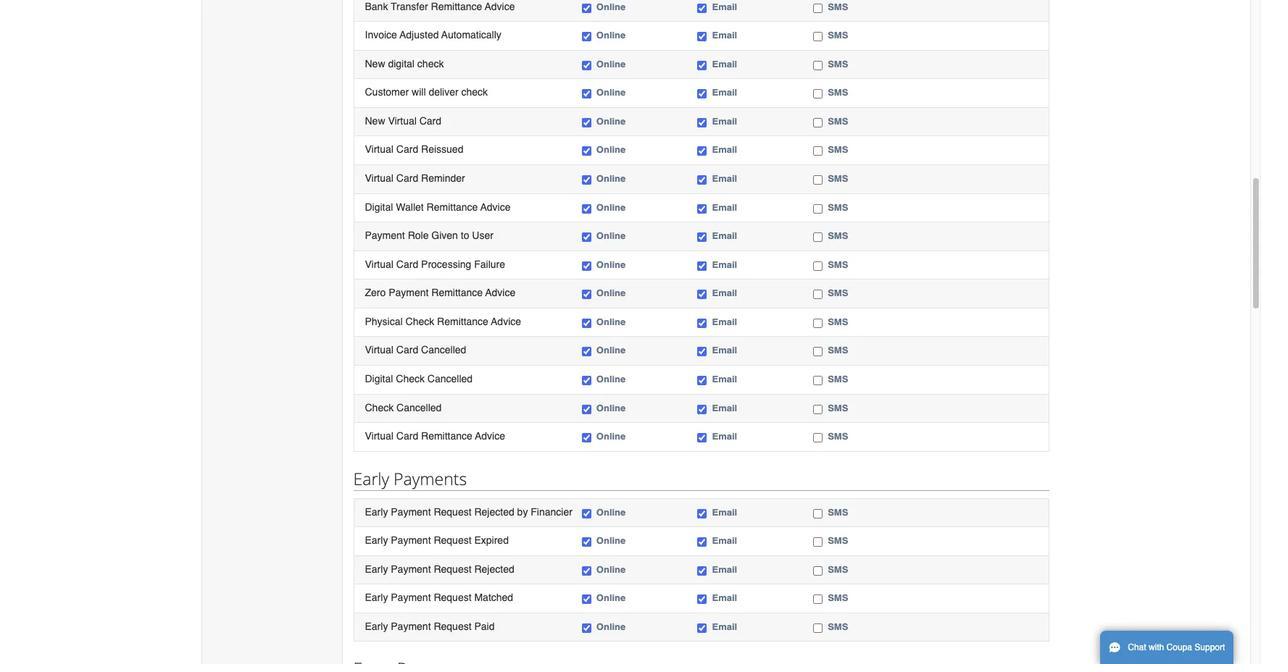 Task type: vqa. For each thing, say whether or not it's contained in the screenshot.
sixth the Email from the bottom of the page
yes



Task type: describe. For each thing, give the bounding box(es) containing it.
1 horizontal spatial check
[[461, 87, 488, 98]]

new digital check
[[365, 58, 444, 69]]

customer will deliver check
[[365, 87, 488, 98]]

online for new virtual card
[[597, 116, 626, 127]]

email for early payment request rejected
[[712, 565, 737, 575]]

expired
[[474, 535, 509, 547]]

online for virtual card reissued
[[597, 145, 626, 155]]

0 horizontal spatial check
[[418, 58, 444, 69]]

digital for digital check cancelled
[[365, 373, 393, 385]]

email for digital check cancelled
[[712, 374, 737, 385]]

payment for early payment request rejected by financier
[[391, 507, 431, 518]]

sms for virtual card cancelled
[[828, 345, 848, 356]]

reissued
[[421, 144, 464, 155]]

email for virtual card cancelled
[[712, 345, 737, 356]]

virtual for virtual card reissued
[[365, 144, 394, 155]]

deliver
[[429, 87, 459, 98]]

virtual card reminder
[[365, 173, 465, 184]]

sms for check cancelled
[[828, 403, 848, 414]]

bank transfer remittance advice
[[365, 0, 515, 12]]

remittance for transfer
[[431, 0, 482, 12]]

card for cancelled
[[396, 345, 418, 356]]

sms for bank transfer remittance advice
[[828, 1, 848, 12]]

early for early payment request rejected by financier
[[365, 507, 388, 518]]

processing
[[421, 259, 471, 270]]

card down customer will deliver check
[[420, 115, 442, 127]]

early for early payment request rejected
[[365, 564, 388, 575]]

digital check cancelled
[[365, 373, 473, 385]]

failure
[[474, 259, 505, 270]]

payments
[[394, 467, 467, 491]]

early payment request expired
[[365, 535, 509, 547]]

2 vertical spatial cancelled
[[397, 402, 442, 414]]

early payments
[[353, 467, 467, 491]]

email for physical check remittance advice
[[712, 317, 737, 328]]

early for early payment request expired
[[365, 535, 388, 547]]

sms for digital check cancelled
[[828, 374, 848, 385]]

sms for physical check remittance advice
[[828, 317, 848, 328]]

email for check cancelled
[[712, 403, 737, 414]]

check for physical
[[406, 316, 434, 328]]

coupa
[[1167, 643, 1193, 653]]

request for early payment request matched
[[434, 593, 472, 604]]

online for bank transfer remittance advice
[[597, 1, 626, 12]]

new virtual card
[[365, 115, 442, 127]]

online for check cancelled
[[597, 403, 626, 414]]

card for reminder
[[396, 173, 418, 184]]

payment for early payment request matched
[[391, 593, 431, 604]]

financier
[[531, 507, 573, 518]]

early payment request rejected
[[365, 564, 515, 575]]

paid
[[474, 621, 495, 633]]

online for virtual card cancelled
[[597, 345, 626, 356]]

wallet
[[396, 201, 424, 213]]

rejected for early payment request rejected
[[474, 564, 515, 575]]

payment for early payment request rejected
[[391, 564, 431, 575]]

transfer
[[391, 0, 428, 12]]

adjusted
[[400, 29, 439, 41]]

sms for early payment request matched
[[828, 593, 848, 604]]

digital wallet remittance advice
[[365, 201, 511, 213]]

email for invoice adjusted automatically
[[712, 30, 737, 41]]

payment role given to user
[[365, 230, 494, 242]]

email for digital wallet remittance advice
[[712, 202, 737, 213]]

online for early payment request rejected by financier
[[597, 507, 626, 518]]

online for early payment request paid
[[597, 622, 626, 633]]

email for customer will deliver check
[[712, 87, 737, 98]]

email for virtual card processing failure
[[712, 259, 737, 270]]

sms for customer will deliver check
[[828, 87, 848, 98]]

email for virtual card remittance advice
[[712, 431, 737, 442]]

virtual card cancelled
[[365, 345, 466, 356]]

digital for digital wallet remittance advice
[[365, 201, 393, 213]]

advice for virtual card remittance advice
[[475, 431, 505, 442]]

physical check remittance advice
[[365, 316, 521, 328]]

online for physical check remittance advice
[[597, 317, 626, 328]]

online for new digital check
[[597, 59, 626, 69]]

by
[[517, 507, 528, 518]]

email for early payment request matched
[[712, 593, 737, 604]]

sms for virtual card remittance advice
[[828, 431, 848, 442]]

card for reissued
[[396, 144, 418, 155]]

card for remittance
[[396, 431, 418, 442]]

user
[[472, 230, 494, 242]]

online for virtual card reminder
[[597, 173, 626, 184]]

early payment request paid
[[365, 621, 495, 633]]

online for virtual card processing failure
[[597, 259, 626, 270]]

sms for zero payment remittance advice
[[828, 288, 848, 299]]

customer
[[365, 87, 409, 98]]

sms for virtual card reminder
[[828, 173, 848, 184]]

advice for zero payment remittance advice
[[485, 287, 516, 299]]

sms for early payment request rejected
[[828, 565, 848, 575]]

advice for physical check remittance advice
[[491, 316, 521, 328]]

virtual up virtual card reissued on the left top
[[388, 115, 417, 127]]



Task type: locate. For each thing, give the bounding box(es) containing it.
chat with coupa support
[[1128, 643, 1226, 653]]

automatically
[[442, 29, 502, 41]]

cancelled for virtual card cancelled
[[421, 345, 466, 356]]

early up early payment request paid
[[365, 593, 388, 604]]

online for early payment request matched
[[597, 593, 626, 604]]

remittance down processing
[[432, 287, 483, 299]]

17 online from the top
[[597, 507, 626, 518]]

support
[[1195, 643, 1226, 653]]

payment for early payment request expired
[[391, 535, 431, 547]]

9 online from the top
[[597, 231, 626, 242]]

5 online from the top
[[597, 116, 626, 127]]

digital up check cancelled
[[365, 373, 393, 385]]

digital left wallet
[[365, 201, 393, 213]]

1 email from the top
[[712, 1, 737, 12]]

request
[[434, 507, 472, 518], [434, 535, 472, 547], [434, 564, 472, 575], [434, 593, 472, 604], [434, 621, 472, 633]]

remittance for wallet
[[427, 201, 478, 213]]

16 email from the top
[[712, 431, 737, 442]]

cancelled down virtual card cancelled
[[428, 373, 473, 385]]

21 email from the top
[[712, 622, 737, 633]]

18 online from the top
[[597, 536, 626, 547]]

1 sms from the top
[[828, 1, 848, 12]]

20 email from the top
[[712, 593, 737, 604]]

12 email from the top
[[712, 317, 737, 328]]

chat
[[1128, 643, 1147, 653]]

cancelled down digital check cancelled
[[397, 402, 442, 414]]

sms for invoice adjusted automatically
[[828, 30, 848, 41]]

11 email from the top
[[712, 288, 737, 299]]

check down digital check cancelled
[[365, 402, 394, 414]]

early down early payments
[[365, 507, 388, 518]]

0 vertical spatial rejected
[[474, 507, 515, 518]]

remittance up given
[[427, 201, 478, 213]]

email for early payment request expired
[[712, 536, 737, 547]]

card down "role"
[[396, 259, 418, 270]]

1 rejected from the top
[[474, 507, 515, 518]]

payment down the early payment request matched
[[391, 621, 431, 633]]

2 online from the top
[[597, 30, 626, 41]]

sms for digital wallet remittance advice
[[828, 202, 848, 213]]

19 online from the top
[[597, 565, 626, 575]]

remittance for check
[[437, 316, 489, 328]]

virtual card reissued
[[365, 144, 464, 155]]

to
[[461, 230, 469, 242]]

remittance for payment
[[432, 287, 483, 299]]

online for early payment request expired
[[597, 536, 626, 547]]

18 sms from the top
[[828, 536, 848, 547]]

14 online from the top
[[597, 374, 626, 385]]

early
[[353, 467, 389, 491], [365, 507, 388, 518], [365, 535, 388, 547], [365, 564, 388, 575], [365, 593, 388, 604], [365, 621, 388, 633]]

payment up early payment request paid
[[391, 593, 431, 604]]

early down the early payment request matched
[[365, 621, 388, 633]]

2 digital from the top
[[365, 373, 393, 385]]

9 email from the top
[[712, 231, 737, 242]]

4 request from the top
[[434, 593, 472, 604]]

remittance
[[431, 0, 482, 12], [427, 201, 478, 213], [432, 287, 483, 299], [437, 316, 489, 328], [421, 431, 473, 442]]

early up the early payment request rejected
[[365, 535, 388, 547]]

1 vertical spatial check
[[396, 373, 425, 385]]

2 vertical spatial check
[[365, 402, 394, 414]]

online for invoice adjusted automatically
[[597, 30, 626, 41]]

early down early payment request expired
[[365, 564, 388, 575]]

card up digital check cancelled
[[396, 345, 418, 356]]

3 request from the top
[[434, 564, 472, 575]]

bank
[[365, 0, 388, 12]]

cancelled down physical check remittance advice
[[421, 345, 466, 356]]

12 online from the top
[[597, 317, 626, 328]]

new
[[365, 58, 385, 69], [365, 115, 385, 127]]

payment
[[365, 230, 405, 242], [389, 287, 429, 299], [391, 507, 431, 518], [391, 535, 431, 547], [391, 564, 431, 575], [391, 593, 431, 604], [391, 621, 431, 633]]

check
[[406, 316, 434, 328], [396, 373, 425, 385], [365, 402, 394, 414]]

rejected up matched
[[474, 564, 515, 575]]

sms for early payment request expired
[[828, 536, 848, 547]]

virtual for virtual card processing failure
[[365, 259, 394, 270]]

email for virtual card reissued
[[712, 145, 737, 155]]

given
[[432, 230, 458, 242]]

check down virtual card cancelled
[[396, 373, 425, 385]]

1 vertical spatial digital
[[365, 373, 393, 385]]

check for digital
[[396, 373, 425, 385]]

advice
[[485, 0, 515, 12], [481, 201, 511, 213], [485, 287, 516, 299], [491, 316, 521, 328], [475, 431, 505, 442]]

1 vertical spatial new
[[365, 115, 385, 127]]

4 online from the top
[[597, 87, 626, 98]]

1 vertical spatial cancelled
[[428, 373, 473, 385]]

virtual
[[388, 115, 417, 127], [365, 144, 394, 155], [365, 173, 394, 184], [365, 259, 394, 270], [365, 345, 394, 356], [365, 431, 394, 442]]

6 sms from the top
[[828, 145, 848, 155]]

zero payment remittance advice
[[365, 287, 516, 299]]

sms for virtual card reissued
[[828, 145, 848, 155]]

card down check cancelled
[[396, 431, 418, 442]]

remittance up payments
[[421, 431, 473, 442]]

5 request from the top
[[434, 621, 472, 633]]

19 sms from the top
[[828, 565, 848, 575]]

early for early payment request matched
[[365, 593, 388, 604]]

6 online from the top
[[597, 145, 626, 155]]

request up the early payment request rejected
[[434, 535, 472, 547]]

7 sms from the top
[[828, 173, 848, 184]]

7 online from the top
[[597, 173, 626, 184]]

invoice
[[365, 29, 397, 41]]

email for early payment request paid
[[712, 622, 737, 633]]

advice for bank transfer remittance advice
[[485, 0, 515, 12]]

0 vertical spatial check
[[406, 316, 434, 328]]

check cancelled
[[365, 402, 442, 414]]

8 email from the top
[[712, 202, 737, 213]]

email for early payment request rejected by financier
[[712, 507, 737, 518]]

sms for early payment request rejected by financier
[[828, 507, 848, 518]]

0 vertical spatial check
[[418, 58, 444, 69]]

17 sms from the top
[[828, 507, 848, 518]]

payment for early payment request paid
[[391, 621, 431, 633]]

19 email from the top
[[712, 565, 737, 575]]

request for early payment request rejected by financier
[[434, 507, 472, 518]]

4 sms from the top
[[828, 87, 848, 98]]

15 online from the top
[[597, 403, 626, 414]]

card
[[420, 115, 442, 127], [396, 144, 418, 155], [396, 173, 418, 184], [396, 259, 418, 270], [396, 345, 418, 356], [396, 431, 418, 442]]

email for zero payment remittance advice
[[712, 288, 737, 299]]

sms for payment role given to user
[[828, 231, 848, 242]]

new left digital
[[365, 58, 385, 69]]

rejected for early payment request rejected by financier
[[474, 507, 515, 518]]

7 email from the top
[[712, 173, 737, 184]]

10 email from the top
[[712, 259, 737, 270]]

3 email from the top
[[712, 59, 737, 69]]

email for new virtual card
[[712, 116, 737, 127]]

sms for virtual card processing failure
[[828, 259, 848, 270]]

check down "invoice adjusted automatically"
[[418, 58, 444, 69]]

card for processing
[[396, 259, 418, 270]]

new for new digital check
[[365, 58, 385, 69]]

13 sms from the top
[[828, 345, 848, 356]]

online for zero payment remittance advice
[[597, 288, 626, 299]]

14 email from the top
[[712, 374, 737, 385]]

payment down early payment request expired
[[391, 564, 431, 575]]

request down the early payment request rejected
[[434, 593, 472, 604]]

virtual down new virtual card
[[365, 144, 394, 155]]

21 sms from the top
[[828, 622, 848, 633]]

0 vertical spatial cancelled
[[421, 345, 466, 356]]

virtual up zero
[[365, 259, 394, 270]]

13 email from the top
[[712, 345, 737, 356]]

payment left "role"
[[365, 230, 405, 242]]

5 email from the top
[[712, 116, 737, 127]]

13 online from the top
[[597, 345, 626, 356]]

virtual card remittance advice
[[365, 431, 505, 442]]

online for early payment request rejected
[[597, 565, 626, 575]]

virtual down virtual card reissued on the left top
[[365, 173, 394, 184]]

17 email from the top
[[712, 507, 737, 518]]

digital
[[365, 201, 393, 213], [365, 373, 393, 385]]

2 new from the top
[[365, 115, 385, 127]]

sms for early payment request paid
[[828, 622, 848, 633]]

cancelled
[[421, 345, 466, 356], [428, 373, 473, 385], [397, 402, 442, 414]]

remittance for card
[[421, 431, 473, 442]]

zero
[[365, 287, 386, 299]]

3 sms from the top
[[828, 59, 848, 69]]

None checkbox
[[582, 3, 591, 13], [698, 3, 707, 13], [698, 32, 707, 41], [814, 61, 823, 70], [582, 89, 591, 99], [698, 89, 707, 99], [582, 118, 591, 128], [814, 118, 823, 128], [582, 147, 591, 156], [698, 147, 707, 156], [814, 147, 823, 156], [582, 175, 591, 185], [698, 175, 707, 185], [814, 175, 823, 185], [582, 204, 591, 214], [698, 204, 707, 214], [814, 204, 823, 214], [698, 233, 707, 242], [698, 262, 707, 271], [814, 262, 823, 271], [698, 290, 707, 300], [814, 290, 823, 300], [582, 319, 591, 328], [698, 319, 707, 328], [814, 319, 823, 328], [582, 348, 591, 357], [698, 348, 707, 357], [582, 376, 591, 386], [814, 376, 823, 386], [582, 405, 591, 414], [698, 405, 707, 414], [814, 405, 823, 414], [582, 434, 591, 443], [814, 434, 823, 443], [698, 509, 707, 519], [814, 509, 823, 519], [698, 538, 707, 548], [814, 538, 823, 548], [698, 567, 707, 576], [698, 624, 707, 634], [814, 624, 823, 634], [582, 3, 591, 13], [698, 3, 707, 13], [698, 32, 707, 41], [814, 61, 823, 70], [582, 89, 591, 99], [698, 89, 707, 99], [582, 118, 591, 128], [814, 118, 823, 128], [582, 147, 591, 156], [698, 147, 707, 156], [814, 147, 823, 156], [582, 175, 591, 185], [698, 175, 707, 185], [814, 175, 823, 185], [582, 204, 591, 214], [698, 204, 707, 214], [814, 204, 823, 214], [698, 233, 707, 242], [698, 262, 707, 271], [814, 262, 823, 271], [698, 290, 707, 300], [814, 290, 823, 300], [582, 319, 591, 328], [698, 319, 707, 328], [814, 319, 823, 328], [582, 348, 591, 357], [698, 348, 707, 357], [582, 376, 591, 386], [814, 376, 823, 386], [582, 405, 591, 414], [698, 405, 707, 414], [814, 405, 823, 414], [582, 434, 591, 443], [814, 434, 823, 443], [698, 509, 707, 519], [814, 509, 823, 519], [698, 538, 707, 548], [814, 538, 823, 548], [698, 567, 707, 576], [698, 624, 707, 634], [814, 624, 823, 634]]

rejected
[[474, 507, 515, 518], [474, 564, 515, 575]]

reminder
[[421, 173, 465, 184]]

21 online from the top
[[597, 622, 626, 633]]

8 online from the top
[[597, 202, 626, 213]]

10 sms from the top
[[828, 259, 848, 270]]

20 sms from the top
[[828, 593, 848, 604]]

payment down early payments
[[391, 507, 431, 518]]

15 sms from the top
[[828, 403, 848, 414]]

early payment request matched
[[365, 593, 513, 604]]

virtual for virtual card remittance advice
[[365, 431, 394, 442]]

early payment request rejected by financier
[[365, 507, 573, 518]]

early for early payment request paid
[[365, 621, 388, 633]]

invoice adjusted automatically
[[365, 29, 502, 41]]

1 online from the top
[[597, 1, 626, 12]]

online for digital wallet remittance advice
[[597, 202, 626, 213]]

card down new virtual card
[[396, 144, 418, 155]]

2 rejected from the top
[[474, 564, 515, 575]]

2 sms from the top
[[828, 30, 848, 41]]

email
[[712, 1, 737, 12], [712, 30, 737, 41], [712, 59, 737, 69], [712, 87, 737, 98], [712, 116, 737, 127], [712, 145, 737, 155], [712, 173, 737, 184], [712, 202, 737, 213], [712, 231, 737, 242], [712, 259, 737, 270], [712, 288, 737, 299], [712, 317, 737, 328], [712, 345, 737, 356], [712, 374, 737, 385], [712, 403, 737, 414], [712, 431, 737, 442], [712, 507, 737, 518], [712, 536, 737, 547], [712, 565, 737, 575], [712, 593, 737, 604], [712, 622, 737, 633]]

advice for digital wallet remittance advice
[[481, 201, 511, 213]]

email for bank transfer remittance advice
[[712, 1, 737, 12]]

with
[[1149, 643, 1165, 653]]

new for new virtual card
[[365, 115, 385, 127]]

remittance down zero payment remittance advice
[[437, 316, 489, 328]]

11 online from the top
[[597, 288, 626, 299]]

2 request from the top
[[434, 535, 472, 547]]

virtual down physical
[[365, 345, 394, 356]]

request for early payment request expired
[[434, 535, 472, 547]]

request for early payment request paid
[[434, 621, 472, 633]]

online for customer will deliver check
[[597, 87, 626, 98]]

digital
[[388, 58, 415, 69]]

early for early payments
[[353, 467, 389, 491]]

early left payments
[[353, 467, 389, 491]]

virtual card processing failure
[[365, 259, 505, 270]]

1 request from the top
[[434, 507, 472, 518]]

16 sms from the top
[[828, 431, 848, 442]]

check up virtual card cancelled
[[406, 316, 434, 328]]

18 email from the top
[[712, 536, 737, 547]]

cancelled for digital check cancelled
[[428, 373, 473, 385]]

4 email from the top
[[712, 87, 737, 98]]

virtual for virtual card cancelled
[[365, 345, 394, 356]]

email for virtual card reminder
[[712, 173, 737, 184]]

sms for new virtual card
[[828, 116, 848, 127]]

request for early payment request rejected
[[434, 564, 472, 575]]

check
[[418, 58, 444, 69], [461, 87, 488, 98]]

sms for new digital check
[[828, 59, 848, 69]]

10 online from the top
[[597, 259, 626, 270]]

physical
[[365, 316, 403, 328]]

None checkbox
[[814, 3, 823, 13], [582, 32, 591, 41], [814, 32, 823, 41], [582, 61, 591, 70], [698, 61, 707, 70], [814, 89, 823, 99], [698, 118, 707, 128], [582, 233, 591, 242], [814, 233, 823, 242], [582, 262, 591, 271], [582, 290, 591, 300], [814, 348, 823, 357], [698, 376, 707, 386], [698, 434, 707, 443], [582, 509, 591, 519], [582, 538, 591, 548], [582, 567, 591, 576], [814, 567, 823, 576], [582, 595, 591, 605], [698, 595, 707, 605], [814, 595, 823, 605], [582, 624, 591, 634], [814, 3, 823, 13], [582, 32, 591, 41], [814, 32, 823, 41], [582, 61, 591, 70], [698, 61, 707, 70], [814, 89, 823, 99], [698, 118, 707, 128], [582, 233, 591, 242], [814, 233, 823, 242], [582, 262, 591, 271], [582, 290, 591, 300], [814, 348, 823, 357], [698, 376, 707, 386], [698, 434, 707, 443], [582, 509, 591, 519], [582, 538, 591, 548], [582, 567, 591, 576], [814, 567, 823, 576], [582, 595, 591, 605], [698, 595, 707, 605], [814, 595, 823, 605], [582, 624, 591, 634]]

card up wallet
[[396, 173, 418, 184]]

sms
[[828, 1, 848, 12], [828, 30, 848, 41], [828, 59, 848, 69], [828, 87, 848, 98], [828, 116, 848, 127], [828, 145, 848, 155], [828, 173, 848, 184], [828, 202, 848, 213], [828, 231, 848, 242], [828, 259, 848, 270], [828, 288, 848, 299], [828, 317, 848, 328], [828, 345, 848, 356], [828, 374, 848, 385], [828, 403, 848, 414], [828, 431, 848, 442], [828, 507, 848, 518], [828, 536, 848, 547], [828, 565, 848, 575], [828, 593, 848, 604], [828, 622, 848, 633]]

matched
[[474, 593, 513, 604]]

online for virtual card remittance advice
[[597, 431, 626, 442]]

15 email from the top
[[712, 403, 737, 414]]

remittance up automatically
[[431, 0, 482, 12]]

chat with coupa support button
[[1101, 631, 1234, 665]]

request up early payment request expired
[[434, 507, 472, 518]]

new down the customer
[[365, 115, 385, 127]]

8 sms from the top
[[828, 202, 848, 213]]

3 online from the top
[[597, 59, 626, 69]]

email for payment role given to user
[[712, 231, 737, 242]]

12 sms from the top
[[828, 317, 848, 328]]

16 online from the top
[[597, 431, 626, 442]]

online for payment role given to user
[[597, 231, 626, 242]]

email for new digital check
[[712, 59, 737, 69]]

check right the deliver
[[461, 87, 488, 98]]

payment up the early payment request rejected
[[391, 535, 431, 547]]

1 vertical spatial rejected
[[474, 564, 515, 575]]

payment right zero
[[389, 287, 429, 299]]

0 vertical spatial new
[[365, 58, 385, 69]]

online for digital check cancelled
[[597, 374, 626, 385]]

online
[[597, 1, 626, 12], [597, 30, 626, 41], [597, 59, 626, 69], [597, 87, 626, 98], [597, 116, 626, 127], [597, 145, 626, 155], [597, 173, 626, 184], [597, 202, 626, 213], [597, 231, 626, 242], [597, 259, 626, 270], [597, 288, 626, 299], [597, 317, 626, 328], [597, 345, 626, 356], [597, 374, 626, 385], [597, 403, 626, 414], [597, 431, 626, 442], [597, 507, 626, 518], [597, 536, 626, 547], [597, 565, 626, 575], [597, 593, 626, 604], [597, 622, 626, 633]]

2 email from the top
[[712, 30, 737, 41]]

request down the early payment request matched
[[434, 621, 472, 633]]

1 vertical spatial check
[[461, 87, 488, 98]]

0 vertical spatial digital
[[365, 201, 393, 213]]

rejected left by
[[474, 507, 515, 518]]

14 sms from the top
[[828, 374, 848, 385]]

1 new from the top
[[365, 58, 385, 69]]

9 sms from the top
[[828, 231, 848, 242]]

5 sms from the top
[[828, 116, 848, 127]]

6 email from the top
[[712, 145, 737, 155]]

will
[[412, 87, 426, 98]]

role
[[408, 230, 429, 242]]

virtual down check cancelled
[[365, 431, 394, 442]]

20 online from the top
[[597, 593, 626, 604]]

request up the early payment request matched
[[434, 564, 472, 575]]

payment for zero payment remittance advice
[[389, 287, 429, 299]]

11 sms from the top
[[828, 288, 848, 299]]

1 digital from the top
[[365, 201, 393, 213]]



